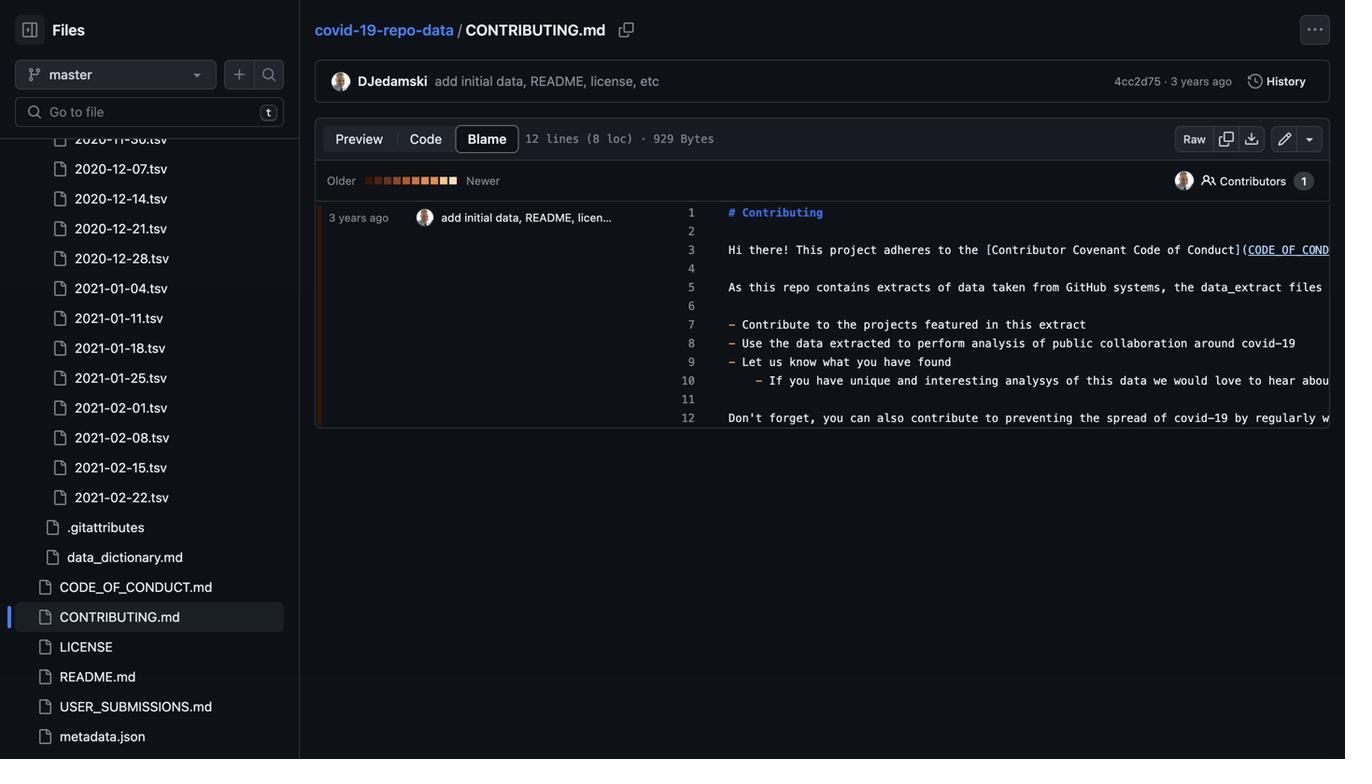 Task type: locate. For each thing, give the bounding box(es) containing it.
1 horizontal spatial 12
[[682, 412, 695, 425]]

2021- up 2021-01-18.tsv
[[75, 311, 110, 326]]

07.tsv
[[132, 161, 167, 177]]

2020- for 2020-11-30.tsv
[[75, 131, 113, 147]]

also
[[878, 412, 905, 425]]

contributing.md inside tree item
[[60, 610, 180, 625]]

5 2020- from the top
[[75, 251, 113, 266]]

analysis
[[972, 337, 1026, 351]]

years right 4cc2d75
[[1182, 75, 1210, 88]]

]
[[1236, 244, 1242, 257]]

file image left .gitattributes
[[45, 521, 60, 536]]

file image left readme.md
[[37, 670, 52, 685]]

0 horizontal spatial 19
[[1215, 412, 1229, 425]]

7 2021- from the top
[[75, 460, 110, 476]]

master
[[49, 67, 92, 82]]

01- for 18.tsv
[[110, 341, 130, 356]]

2 vertical spatial this
[[1087, 375, 1114, 388]]

6 2021- from the top
[[75, 430, 110, 446]]

2020- up 2020-12-14.tsv
[[75, 161, 113, 177]]

license, down "copy path" icon
[[591, 73, 637, 89]]

2 2020- from the top
[[75, 161, 113, 177]]

etc for bottom add initial data, readme, license, etc link
[[622, 211, 639, 224]]

5 2021- from the top
[[75, 401, 110, 416]]

2021- for 2021-02-22.tsv
[[75, 490, 110, 506]]

6
[[689, 300, 695, 313]]

0 vertical spatial this
[[749, 281, 776, 294]]

12- for 14.tsv
[[113, 191, 132, 207]]

4 02- from the top
[[110, 490, 132, 506]]

of down public
[[1067, 375, 1080, 388]]

years
[[1182, 75, 1210, 88], [339, 211, 367, 224]]

1 for 1
[[1302, 175, 1308, 188]]

3
[[1171, 75, 1178, 88], [329, 211, 336, 224], [689, 244, 695, 257]]

01- up 2021-01-11.tsv
[[110, 281, 130, 296]]

1 vertical spatial add initial data, readme, license, etc
[[442, 211, 639, 224]]

2 vertical spatial covid-
[[1175, 412, 1215, 425]]

- left if
[[756, 375, 763, 388]]

0 vertical spatial initial
[[462, 73, 493, 89]]

0 vertical spatial 19
[[1283, 337, 1296, 351]]

- contribute to the projects featured in this extract - use the data extracted to perform analysis of public collaboration around covid-19 - let us know what you have found - if you have unique and interesting analysys of this data we would love to hear about i
[[729, 319, 1346, 388]]

2 horizontal spatial this
[[1087, 375, 1114, 388]]

file image for 2021-02-22.tsv
[[52, 491, 67, 506]]

file image left 2021-02-15.tsv
[[52, 461, 67, 476]]

1 vertical spatial contributing.md
[[60, 610, 180, 625]]

file image left metadata.json at the bottom left
[[37, 730, 52, 745]]

2020- for 2020-12-07.tsv
[[75, 161, 113, 177]]

group
[[15, 0, 284, 573], [15, 0, 284, 513]]

ago down preview button
[[370, 211, 389, 224]]

add initial data, readme, license, etc down the newer at the left
[[442, 211, 639, 224]]

covid- up hear
[[1242, 337, 1283, 351]]

more edit options image
[[1303, 132, 1318, 147]]

1 inside 1 2 3 4 5 6 7 8 9 10 11 12
[[689, 207, 695, 220]]

0 vertical spatial readme,
[[531, 73, 588, 89]]

01- for 25.tsv
[[110, 371, 130, 386]]

etc down loc)
[[622, 211, 639, 224]]

2 vertical spatial you
[[824, 412, 844, 425]]

readme, for topmost add initial data, readme, license, etc link
[[531, 73, 588, 89]]

2021- for 2021-01-18.tsv
[[75, 341, 110, 356]]

preview
[[336, 131, 383, 147]]

2 horizontal spatial covid-
[[1242, 337, 1283, 351]]

contributors
[[1221, 175, 1287, 188]]

initial for bottom add initial data, readme, license, etc link
[[465, 211, 493, 224]]

1 horizontal spatial ·
[[1165, 75, 1168, 88]]

1 horizontal spatial 3
[[689, 244, 695, 257]]

2 01- from the top
[[110, 311, 130, 326]]

2021-
[[75, 281, 110, 296], [75, 311, 110, 326], [75, 341, 110, 356], [75, 371, 110, 386], [75, 401, 110, 416], [75, 430, 110, 446], [75, 460, 110, 476], [75, 490, 110, 506]]

2020- down 2020-12-21.tsv
[[75, 251, 113, 266]]

data, down the newer at the left
[[496, 211, 523, 224]]

taken
[[992, 281, 1026, 294]]

ago
[[1213, 75, 1233, 88], [370, 211, 389, 224]]

0 vertical spatial add initial data, readme, license, etc
[[435, 73, 660, 89]]

1 vertical spatial can
[[851, 412, 871, 425]]

0 horizontal spatial ·
[[640, 133, 647, 146]]

4 2021- from the top
[[75, 371, 110, 386]]

ago left history icon
[[1213, 75, 1233, 88]]

8 2021- from the top
[[75, 490, 110, 506]]

0 horizontal spatial ago
[[370, 211, 389, 224]]

file image left 2021-01-11.tsv
[[52, 311, 67, 326]]

readme, up lines
[[531, 73, 588, 89]]

files
[[1290, 281, 1323, 294]]

add initial data, readme, license, etc up lines
[[435, 73, 660, 89]]

12- up 2020-12-28.tsv
[[113, 221, 132, 236]]

- left let
[[729, 356, 736, 369]]

3 up 4
[[689, 244, 695, 257]]

blame
[[468, 131, 507, 147]]

1 down more edit options "image"
[[1302, 175, 1308, 188]]

· left 929
[[640, 133, 647, 146]]

1 horizontal spatial contributing.md
[[466, 21, 606, 39]]

djedamski image left sc 9kayk9 0 icon
[[1176, 172, 1195, 190]]

1 vertical spatial add
[[442, 211, 462, 224]]

data,
[[497, 73, 527, 89], [496, 211, 523, 224]]

file image left 2021-01-04.tsv
[[52, 281, 67, 296]]

file image left 2021-02-01.tsv
[[52, 401, 67, 416]]

file image for user_submissions.md
[[37, 700, 52, 715]]

7
[[689, 319, 695, 332]]

4 12- from the top
[[113, 251, 132, 266]]

3 02- from the top
[[110, 460, 132, 476]]

3 12- from the top
[[113, 221, 132, 236]]

1 vertical spatial readme,
[[526, 211, 575, 224]]

0 horizontal spatial 12
[[526, 133, 539, 146]]

12- for 21.tsv
[[113, 221, 132, 236]]

file image inside contributing.md tree item
[[37, 610, 52, 625]]

copy path image
[[619, 22, 634, 37]]

the left [
[[959, 244, 979, 257]]

file image for 2021-01-25.tsv
[[52, 371, 67, 386]]

license
[[60, 640, 113, 655]]

file image left 2020-12-07.tsv in the left top of the page
[[52, 162, 67, 177]]

contributor
[[992, 244, 1067, 257]]

0 horizontal spatial have
[[817, 375, 844, 388]]

github
[[1067, 281, 1107, 294]]

of left conduct
[[1168, 244, 1181, 257]]

readme,
[[531, 73, 588, 89], [526, 211, 575, 224]]

3 down older
[[329, 211, 336, 224]]

0 vertical spatial 3
[[1171, 75, 1178, 88]]

add initial data, readme, license, etc
[[435, 73, 660, 89], [442, 211, 639, 224]]

0 horizontal spatial contributing.md
[[60, 610, 180, 625]]

10
[[682, 375, 695, 388]]

1 02- from the top
[[110, 401, 132, 416]]

djedamski image left djedamski "link"
[[332, 73, 351, 91]]

2 horizontal spatial you
[[857, 356, 878, 369]]

readme, down lines
[[526, 211, 575, 224]]

2021-02-15.tsv
[[75, 460, 167, 476]]

unique
[[851, 375, 891, 388]]

2021- down 2021-01-11.tsv
[[75, 341, 110, 356]]

2021- up 2021-02-22.tsv
[[75, 460, 110, 476]]

readme, for bottom add initial data, readme, license, etc link
[[526, 211, 575, 224]]

02- for 15.tsv
[[110, 460, 132, 476]]

1 horizontal spatial djedamski image
[[1176, 172, 1195, 190]]

2 vertical spatial 3
[[689, 244, 695, 257]]

2021-01-18.tsv
[[75, 341, 166, 356]]

extracted
[[830, 337, 891, 351]]

12- up 2021-01-04.tsv
[[113, 251, 132, 266]]

01-
[[110, 281, 130, 296], [110, 311, 130, 326], [110, 341, 130, 356], [110, 371, 130, 386]]

12
[[526, 133, 539, 146], [682, 412, 695, 425]]

2 02- from the top
[[110, 430, 132, 446]]

file image for 2020-12-07.tsv
[[52, 162, 67, 177]]

1 vertical spatial add initial data, readme, license, etc link
[[442, 211, 639, 224]]

file image for 2021-01-04.tsv
[[52, 281, 67, 296]]

license, down (8
[[578, 211, 619, 224]]

you right forget,
[[824, 412, 844, 425]]

.gitattributes
[[67, 520, 145, 536]]

file image for readme.md
[[37, 670, 52, 685]]

1 horizontal spatial this
[[1006, 319, 1033, 332]]

file image for 2021-01-18.tsv
[[52, 341, 67, 356]]

3 for 1 2 3 4 5 6 7 8 9 10 11 12
[[689, 244, 695, 257]]

4 01- from the top
[[110, 371, 130, 386]]

3 for 4cc2d75 · 3 years ago
[[1171, 75, 1178, 88]]

0 horizontal spatial 3
[[329, 211, 336, 224]]

2020-
[[75, 131, 113, 147], [75, 161, 113, 177], [75, 191, 113, 207], [75, 221, 113, 236], [75, 251, 113, 266]]

can
[[1330, 281, 1346, 294], [851, 412, 871, 425]]

1 horizontal spatial years
[[1182, 75, 1210, 88]]

0 vertical spatial add
[[435, 73, 458, 89]]

file image
[[52, 162, 67, 177], [52, 192, 67, 207], [52, 222, 67, 236], [52, 251, 67, 266], [52, 281, 67, 296], [52, 311, 67, 326], [52, 371, 67, 386], [52, 401, 67, 416], [52, 431, 67, 446], [52, 461, 67, 476], [52, 491, 67, 506], [45, 521, 60, 536], [37, 670, 52, 685], [37, 730, 52, 745]]

file image for 2020-12-14.tsv
[[52, 192, 67, 207]]

12- down 2020-12-07.tsv in the left top of the page
[[113, 191, 132, 207]]

2020-12-21.tsv
[[75, 221, 167, 236]]

by
[[1235, 412, 1249, 425]]

0 horizontal spatial 1
[[689, 207, 695, 220]]

blame button
[[456, 125, 519, 153]]

2 horizontal spatial 3
[[1171, 75, 1178, 88]]

1 up 2 at the top
[[689, 207, 695, 220]]

0 horizontal spatial years
[[339, 211, 367, 224]]

forget,
[[770, 412, 817, 425]]

1
[[1302, 175, 1308, 188], [689, 207, 695, 220]]

1 01- from the top
[[110, 281, 130, 296]]

add for topmost add initial data, readme, license, etc link
[[435, 73, 458, 89]]

1 vertical spatial data,
[[496, 211, 523, 224]]

1 horizontal spatial can
[[1330, 281, 1346, 294]]

there!
[[749, 244, 790, 257]]

hi there! this project adheres to the [ contributor covenant code of conduct ] ( code_of_conduct
[[729, 244, 1346, 257]]

0 vertical spatial years
[[1182, 75, 1210, 88]]

02- down 2021-01-25.tsv
[[110, 401, 132, 416]]

2021-02-22.tsv
[[75, 490, 169, 506]]

djedamski
[[358, 73, 428, 89]]

19 left by
[[1215, 412, 1229, 425]]

file image for 2021-02-15.tsv
[[52, 461, 67, 476]]

1 horizontal spatial code
[[1134, 244, 1161, 257]]

initial
[[462, 73, 493, 89], [465, 211, 493, 224]]

4 2020- from the top
[[75, 221, 113, 236]]

initial down covid-19-repo-data / contributing.md
[[462, 73, 493, 89]]

add down /
[[435, 73, 458, 89]]

file image for 2021-02-08.tsv
[[52, 431, 67, 446]]

11
[[682, 393, 695, 407]]

01.tsv
[[132, 401, 167, 416]]

master button
[[15, 60, 217, 90]]

code button
[[398, 125, 455, 153]]

0 vertical spatial add initial data, readme, license, etc link
[[435, 73, 660, 89]]

2021- down 2021-01-18.tsv
[[75, 371, 110, 386]]

code_of_conduct
[[1249, 244, 1346, 257]]

02- down 2021-02-15.tsv
[[110, 490, 132, 506]]

1 vertical spatial covid-
[[1242, 337, 1283, 351]]

initial down the newer at the left
[[465, 211, 493, 224]]

file image for 2020-11-30.tsv
[[52, 132, 67, 147]]

1 vertical spatial code
[[1134, 244, 1161, 257]]

3 inside 1 2 3 4 5 6 7 8 9 10 11 12
[[689, 244, 695, 257]]

1 vertical spatial license,
[[578, 211, 619, 224]]

02-
[[110, 401, 132, 416], [110, 430, 132, 446], [110, 460, 132, 476], [110, 490, 132, 506]]

1 vertical spatial etc
[[622, 211, 639, 224]]

hi
[[729, 244, 743, 257]]

0 horizontal spatial etc
[[622, 211, 639, 224]]

can right files
[[1330, 281, 1346, 294]]

1 vertical spatial 3
[[329, 211, 336, 224]]

1 horizontal spatial etc
[[641, 73, 660, 89]]

1 2020- from the top
[[75, 131, 113, 147]]

contribute
[[911, 412, 979, 425]]

12- down 11-
[[113, 161, 132, 177]]

files
[[52, 21, 85, 39]]

1 horizontal spatial have
[[884, 356, 911, 369]]

file image left 2021-01-25.tsv
[[52, 371, 67, 386]]

about
[[1303, 375, 1337, 388]]

01- up 2021-01-25.tsv
[[110, 341, 130, 356]]

code left 'blame'
[[410, 131, 442, 147]]

1 vertical spatial you
[[790, 375, 810, 388]]

this right 'as' in the top of the page
[[749, 281, 776, 294]]

1 vertical spatial this
[[1006, 319, 1033, 332]]

·
[[1165, 75, 1168, 88], [640, 133, 647, 146]]

code up systems,
[[1134, 244, 1161, 257]]

older
[[327, 174, 356, 187]]

covid-
[[315, 21, 360, 39], [1242, 337, 1283, 351], [1175, 412, 1215, 425]]

1 2021- from the top
[[75, 281, 110, 296]]

2021- up .gitattributes
[[75, 490, 110, 506]]

02- for 22.tsv
[[110, 490, 132, 506]]

contribute
[[743, 319, 810, 332]]

1 horizontal spatial 1
[[1302, 175, 1308, 188]]

2021- for 2021-01-25.tsv
[[75, 371, 110, 386]]

02- up 2021-02-22.tsv
[[110, 460, 132, 476]]

929
[[654, 133, 674, 146]]

28.tsv
[[132, 251, 169, 266]]

3 2021- from the top
[[75, 341, 110, 356]]

covid-19-repo-data link
[[315, 21, 454, 39]]

2020- up 2020-12-21.tsv
[[75, 191, 113, 207]]

- down 'as' in the top of the page
[[729, 319, 736, 332]]

0 vertical spatial 1
[[1302, 175, 1308, 188]]

1 horizontal spatial covid-
[[1175, 412, 1215, 425]]

1 2 3 4 5 6 7 8 9 10 11 12
[[682, 207, 695, 425]]

0 vertical spatial djedamski image
[[332, 73, 351, 91]]

3 01- from the top
[[110, 341, 130, 356]]

add initial data, readme, license, etc link up lines
[[435, 73, 660, 89]]

12 left lines
[[526, 133, 539, 146]]

covid- left repo-
[[315, 21, 360, 39]]

4cc2d75 link
[[1115, 73, 1162, 90]]

of
[[1168, 244, 1181, 257], [938, 281, 952, 294], [1033, 337, 1046, 351], [1067, 375, 1080, 388], [1154, 412, 1168, 425]]

etc up 929
[[641, 73, 660, 89]]

this
[[749, 281, 776, 294], [1006, 319, 1033, 332], [1087, 375, 1114, 388]]

1 horizontal spatial 19
[[1283, 337, 1296, 351]]

0 vertical spatial code
[[410, 131, 442, 147]]

0 horizontal spatial code
[[410, 131, 442, 147]]

we
[[1154, 375, 1168, 388]]

data left /
[[423, 21, 454, 39]]

(
[[1242, 244, 1249, 257]]

file image
[[52, 132, 67, 147], [52, 341, 67, 356], [45, 551, 60, 565], [37, 580, 52, 595], [37, 610, 52, 625], [37, 640, 52, 655], [37, 700, 52, 715]]

0 vertical spatial covid-
[[315, 21, 360, 39]]

0 vertical spatial can
[[1330, 281, 1346, 294]]

2021-01-04.tsv
[[75, 281, 168, 296]]

2 12- from the top
[[113, 191, 132, 207]]

19 up hear
[[1283, 337, 1296, 351]]

would
[[1175, 375, 1208, 388]]

1 vertical spatial initial
[[465, 211, 493, 224]]

file image left 2020-12-14.tsv
[[52, 192, 67, 207]]

newer
[[466, 174, 500, 187]]

01- down 2021-01-18.tsv
[[110, 371, 130, 386]]

1 vertical spatial have
[[817, 375, 844, 388]]

01- for 11.tsv
[[110, 311, 130, 326]]

extracts
[[878, 281, 932, 294]]

2021- up 2021-01-11.tsv
[[75, 281, 110, 296]]

if
[[770, 375, 783, 388]]

· right 4cc2d75 link
[[1165, 75, 1168, 88]]

0 horizontal spatial djedamski image
[[332, 73, 351, 91]]

2
[[689, 225, 695, 238]]

preventing
[[1006, 412, 1073, 425]]

2 2021- from the top
[[75, 311, 110, 326]]

01- up 2021-01-18.tsv
[[110, 311, 130, 326]]

covid- down would
[[1175, 412, 1215, 425]]

-
[[729, 319, 736, 332], [729, 337, 736, 351], [729, 356, 736, 369], [756, 375, 763, 388]]

file image for metadata.json
[[37, 730, 52, 745]]

of down extract
[[1033, 337, 1046, 351]]

1 vertical spatial ·
[[640, 133, 647, 146]]

download raw file tooltip
[[1239, 126, 1266, 152]]

years down older
[[339, 211, 367, 224]]

have down what
[[817, 375, 844, 388]]

this up the spread
[[1087, 375, 1114, 388]]

you up unique
[[857, 356, 878, 369]]

the up extracted
[[837, 319, 857, 332]]

to right love
[[1249, 375, 1263, 388]]

0 horizontal spatial you
[[790, 375, 810, 388]]

0 vertical spatial etc
[[641, 73, 660, 89]]

8
[[689, 337, 695, 351]]

04.tsv
[[130, 281, 168, 296]]

file image left 2021-02-08.tsv
[[52, 431, 67, 446]]

2021- for 2021-02-08.tsv
[[75, 430, 110, 446]]

19 inside - contribute to the projects featured in this extract - use the data extracted to perform analysis of public collaboration around covid-19 - let us know what you have found - if you have unique and interesting analysys of this data we would love to hear about i
[[1283, 337, 1296, 351]]

file image up .gitattributes
[[52, 491, 67, 506]]

file image for 2020-12-28.tsv
[[52, 251, 67, 266]]

1 12- from the top
[[113, 161, 132, 177]]

contributing.md down code_of_conduct.md
[[60, 610, 180, 625]]

this right "in"
[[1006, 319, 1033, 332]]

side panel image
[[22, 22, 37, 37]]

1 vertical spatial 1
[[689, 207, 695, 220]]

2020- up 2020-12-07.tsv in the left top of the page
[[75, 131, 113, 147]]

19
[[1283, 337, 1296, 351], [1215, 412, 1229, 425]]

to down projects
[[898, 337, 911, 351]]

file image for 2020-12-21.tsv
[[52, 222, 67, 236]]

2020- for 2020-12-21.tsv
[[75, 221, 113, 236]]

2021- up 2021-02-15.tsv
[[75, 430, 110, 446]]

0 vertical spatial license,
[[591, 73, 637, 89]]

djedamski image
[[332, 73, 351, 91], [1176, 172, 1195, 190]]

0 horizontal spatial covid-
[[315, 21, 360, 39]]

add initial data, readme, license, etc link down the newer at the left
[[442, 211, 639, 224]]

repo-
[[384, 21, 423, 39]]

you down know
[[790, 375, 810, 388]]

0 vertical spatial data,
[[497, 73, 527, 89]]

data, up 'blame'
[[497, 73, 527, 89]]

12 down 11
[[682, 412, 695, 425]]

2021- down 2021-01-25.tsv
[[75, 401, 110, 416]]

3 2020- from the top
[[75, 191, 113, 207]]

0 vertical spatial ago
[[1213, 75, 1233, 88]]



Task type: vqa. For each thing, say whether or not it's contained in the screenshot.
12- corresponding to 28.tsv
yes



Task type: describe. For each thing, give the bounding box(es) containing it.
in
[[986, 319, 999, 332]]

to right adheres
[[938, 244, 952, 257]]

1 vertical spatial 12
[[682, 412, 695, 425]]

12- for 07.tsv
[[113, 161, 132, 177]]

wash
[[1323, 412, 1346, 425]]

add file tooltip
[[224, 60, 254, 90]]

file image for license
[[37, 640, 52, 655]]

use
[[743, 337, 763, 351]]

group for code_of_conduct.md
[[15, 0, 284, 573]]

code inside button
[[410, 131, 442, 147]]

1 vertical spatial 19
[[1215, 412, 1229, 425]]

data_dictionary.md
[[67, 550, 183, 565]]

02- for 01.tsv
[[110, 401, 132, 416]]

of right the spread
[[1154, 412, 1168, 425]]

2021- for 2021-01-11.tsv
[[75, 311, 110, 326]]

projects
[[864, 319, 918, 332]]

copy raw content image
[[1220, 132, 1235, 147]]

of up featured
[[938, 281, 952, 294]]

search this repository image
[[262, 67, 277, 82]]

[
[[986, 244, 992, 257]]

fork this repository and edit the file tooltip
[[1272, 126, 1298, 152]]

0 horizontal spatial this
[[749, 281, 776, 294]]

02- for 08.tsv
[[110, 430, 132, 446]]

25.tsv
[[130, 371, 167, 386]]

add for bottom add initial data, readme, license, etc link
[[442, 211, 462, 224]]

files tree
[[15, 0, 284, 752]]

contributing
[[743, 207, 824, 220]]

user_submissions.md
[[60, 700, 212, 715]]

add initial data, readme, license, etc for topmost add initial data, readme, license, etc link
[[435, 73, 660, 89]]

as
[[729, 281, 743, 294]]

data, for topmost add initial data, readme, license, etc link
[[497, 73, 527, 89]]

file image for code_of_conduct.md
[[37, 580, 52, 595]]

0 vertical spatial ·
[[1165, 75, 1168, 88]]

regularly
[[1256, 412, 1317, 425]]

hear
[[1269, 375, 1296, 388]]

2021-02-08.tsv
[[75, 430, 170, 446]]

extract
[[1040, 319, 1087, 332]]

the right systems,
[[1175, 281, 1195, 294]]

license, for bottom add initial data, readme, license, etc link
[[578, 211, 619, 224]]

i
[[1344, 375, 1346, 388]]

to up what
[[817, 319, 830, 332]]

loc)
[[607, 133, 634, 146]]

19-
[[360, 21, 384, 39]]

0 horizontal spatial can
[[851, 412, 871, 425]]

file image for 2021-02-01.tsv
[[52, 401, 67, 416]]

don't forget, you can also contribute to preventing the spread of covid-19 by regularly wash
[[729, 412, 1346, 425]]

21.tsv
[[132, 221, 167, 236]]

2020- for 2020-12-14.tsv
[[75, 191, 113, 207]]

spread
[[1107, 412, 1148, 425]]

the left the spread
[[1080, 412, 1100, 425]]

2021- for 2021-02-01.tsv
[[75, 401, 110, 416]]

data left we
[[1121, 375, 1148, 388]]

/
[[458, 21, 462, 39]]

1 for 1 2 3 4 5 6 7 8 9 10 11 12
[[689, 207, 695, 220]]

conduct
[[1188, 244, 1236, 257]]

2021- for 2021-01-04.tsv
[[75, 281, 110, 296]]

featured
[[925, 319, 979, 332]]

01- for 04.tsv
[[110, 281, 130, 296]]

this
[[797, 244, 824, 257]]

22.tsv
[[132, 490, 169, 506]]

file image for data_dictionary.md
[[45, 551, 60, 565]]

1 horizontal spatial you
[[824, 412, 844, 425]]

add file image
[[232, 67, 247, 82]]

4
[[689, 263, 695, 276]]

around
[[1195, 337, 1236, 351]]

what
[[824, 356, 851, 369]]

download raw content image
[[1245, 132, 1260, 147]]

9
[[689, 356, 695, 369]]

group for .gitattributes
[[15, 0, 284, 513]]

covid-19-repo-data / contributing.md
[[315, 21, 606, 39]]

15.tsv
[[132, 460, 167, 476]]

don't
[[729, 412, 763, 425]]

public
[[1053, 337, 1094, 351]]

4cc2d75
[[1115, 75, 1162, 88]]

2021- for 2021-02-15.tsv
[[75, 460, 110, 476]]

2020- for 2020-12-28.tsv
[[75, 251, 113, 266]]

git branch image
[[27, 67, 42, 82]]

edit file image
[[1278, 132, 1293, 147]]

add initial data, readme, license, etc for bottom add initial data, readme, license, etc link
[[442, 211, 639, 224]]

2021-01-11.tsv
[[75, 311, 163, 326]]

Go to file text field
[[50, 98, 253, 126]]

know
[[790, 356, 817, 369]]

14.tsv
[[132, 191, 167, 207]]

1 vertical spatial ago
[[370, 211, 389, 224]]

2021-02-01.tsv
[[75, 401, 167, 416]]

5
[[689, 281, 695, 294]]

etc for topmost add initial data, readme, license, etc link
[[641, 73, 660, 89]]

2021-01-25.tsv
[[75, 371, 167, 386]]

sc 9kayk9 0 image
[[1202, 173, 1217, 188]]

us
[[770, 356, 783, 369]]

search image
[[27, 105, 42, 120]]

preview button
[[322, 125, 397, 153]]

file image for contributing.md
[[37, 610, 52, 625]]

data left taken
[[959, 281, 986, 294]]

covenant
[[1073, 244, 1127, 257]]

3 years ago
[[329, 211, 389, 224]]

0 vertical spatial contributing.md
[[466, 21, 606, 39]]

data_extract
[[1202, 281, 1283, 294]]

raw link
[[1176, 126, 1215, 152]]

12 lines (8 loc) · 929 bytes
[[526, 133, 715, 146]]

as this repo contains extracts of data taken from github systems, the data_extract files can
[[729, 281, 1346, 294]]

2020-12-07.tsv
[[75, 161, 167, 177]]

contributing.md tree item
[[15, 603, 284, 633]]

1 vertical spatial years
[[339, 211, 367, 224]]

file view element
[[322, 125, 519, 153]]

license, for topmost add initial data, readme, license, etc link
[[591, 73, 637, 89]]

data up know
[[797, 337, 824, 351]]

- left use
[[729, 337, 736, 351]]

1 vertical spatial djedamski image
[[1176, 172, 1195, 190]]

history image
[[1249, 74, 1264, 89]]

18.tsv
[[130, 341, 166, 356]]

from
[[1033, 281, 1060, 294]]

covid- inside - contribute to the projects featured in this extract - use the data extracted to perform analysis of public collaboration around covid-19 - let us know what you have found - if you have unique and interesting analysys of this data we would love to hear about i
[[1242, 337, 1283, 351]]

and
[[898, 375, 918, 388]]

draggable pane splitter slider
[[297, 0, 302, 760]]

to right contribute
[[986, 412, 999, 425]]

file image for .gitattributes
[[45, 521, 60, 536]]

#
[[729, 207, 736, 220]]

(8
[[586, 133, 600, 146]]

analysys
[[1006, 375, 1060, 388]]

0 vertical spatial you
[[857, 356, 878, 369]]

# contributing
[[729, 207, 824, 220]]

2020-11-30.tsv
[[75, 131, 168, 147]]

0 vertical spatial 12
[[526, 133, 539, 146]]

systems,
[[1114, 281, 1168, 294]]

djedamski link
[[358, 73, 428, 89]]

file image for 2021-01-11.tsv
[[52, 311, 67, 326]]

08.tsv
[[132, 430, 170, 446]]

12- for 28.tsv
[[113, 251, 132, 266]]

love
[[1215, 375, 1242, 388]]

metadata.json
[[60, 730, 145, 745]]

more file actions image
[[1309, 22, 1324, 37]]

initial for topmost add initial data, readme, license, etc link
[[462, 73, 493, 89]]

contains
[[817, 281, 871, 294]]

adheres
[[884, 244, 932, 257]]

the up us
[[770, 337, 790, 351]]

data, for bottom add initial data, readme, license, etc link
[[496, 211, 523, 224]]

11-
[[113, 131, 130, 147]]

history
[[1267, 75, 1307, 88]]

0 vertical spatial have
[[884, 356, 911, 369]]

1 horizontal spatial ago
[[1213, 75, 1233, 88]]

bytes
[[681, 133, 715, 146]]



